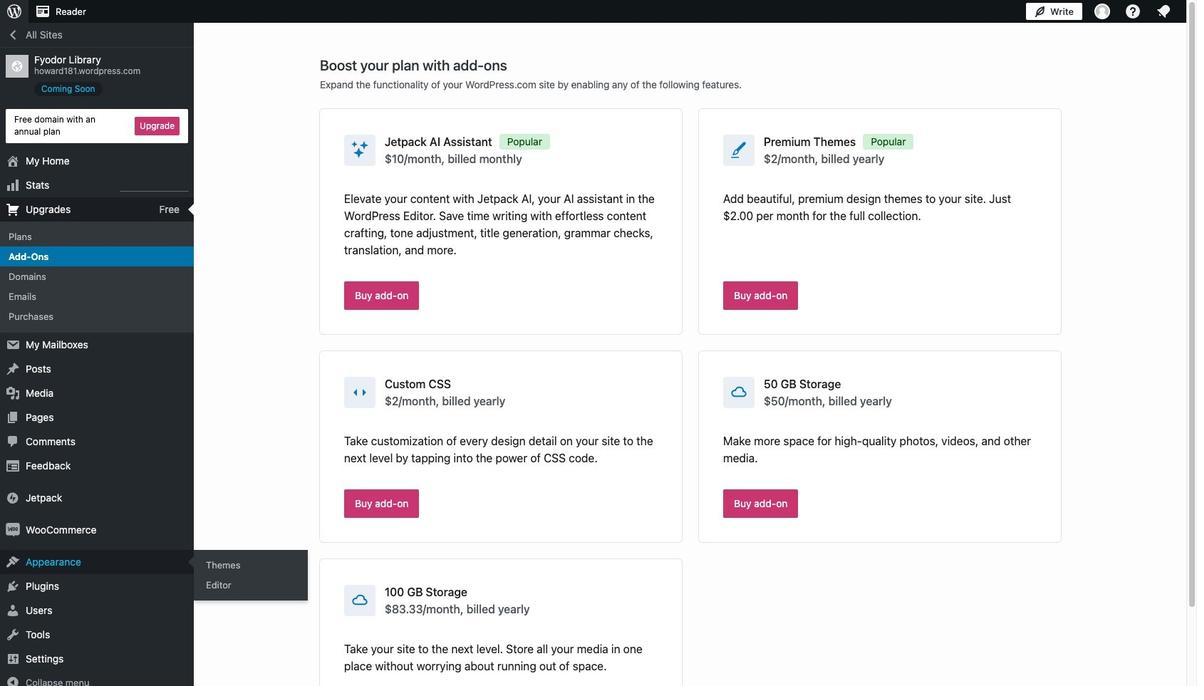 Task type: vqa. For each thing, say whether or not it's contained in the screenshot.
2nd Img from the bottom
yes



Task type: locate. For each thing, give the bounding box(es) containing it.
0 vertical spatial img image
[[6, 491, 20, 505]]

help image
[[1125, 3, 1142, 20]]

1 vertical spatial img image
[[6, 523, 20, 537]]

2 img image from the top
[[6, 523, 20, 537]]

my profile image
[[1095, 4, 1110, 19]]

img image
[[6, 491, 20, 505], [6, 523, 20, 537]]

manage your sites image
[[6, 3, 23, 20]]

main content
[[320, 56, 1061, 686]]

manage your notifications image
[[1155, 3, 1173, 20]]

1 img image from the top
[[6, 491, 20, 505]]



Task type: describe. For each thing, give the bounding box(es) containing it.
highest hourly views 0 image
[[120, 182, 188, 191]]



